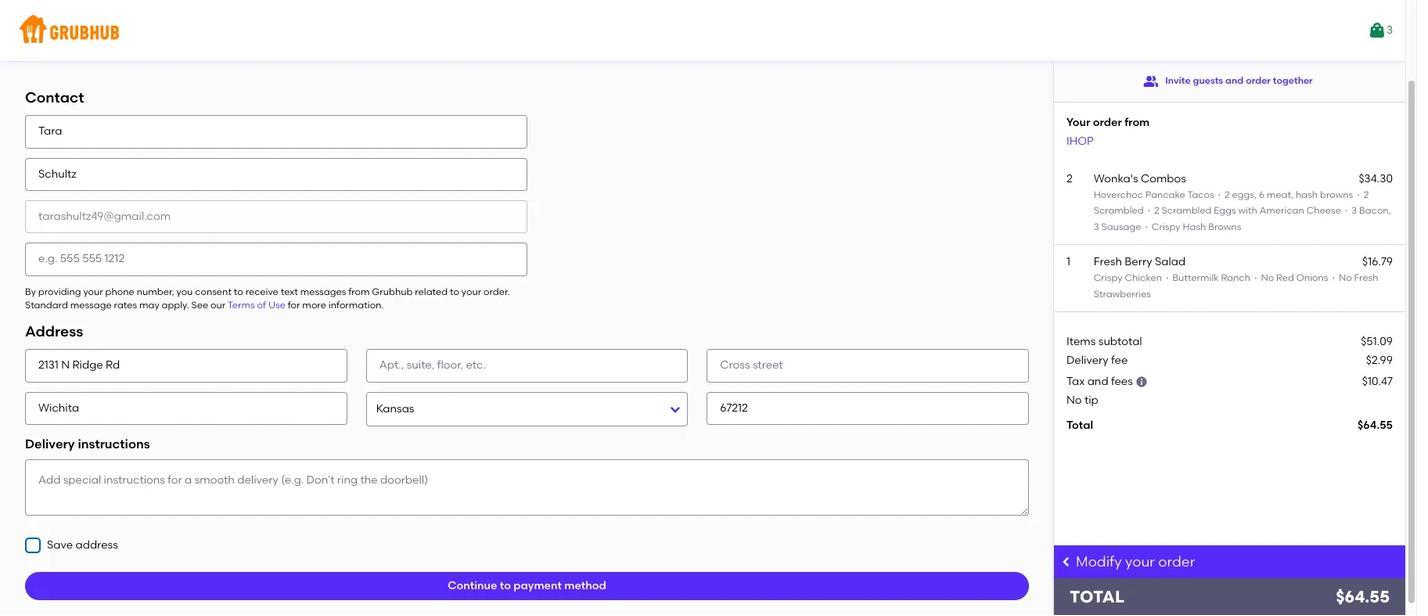 Task type: vqa. For each thing, say whether or not it's contained in the screenshot.
more
yes



Task type: describe. For each thing, give the bounding box(es) containing it.
1 vertical spatial $64.55
[[1336, 587, 1390, 607]]

by
[[25, 286, 36, 297]]

berry
[[1125, 255, 1153, 269]]

ihop link
[[1067, 134, 1094, 148]]

save
[[47, 539, 73, 552]]

browns
[[1321, 190, 1354, 201]]

receive
[[245, 286, 279, 297]]

0 vertical spatial $64.55
[[1358, 419, 1393, 432]]

tax and fees
[[1067, 375, 1133, 388]]

text
[[281, 286, 298, 297]]

chicken
[[1125, 273, 1162, 284]]

look
[[277, 24, 323, 51]]

no fresh strawberries
[[1094, 273, 1379, 300]]

2 down pancake
[[1155, 205, 1160, 216]]

does everything below look correct?
[[25, 24, 419, 51]]

modify
[[1076, 553, 1122, 571]]

ihop
[[1067, 134, 1094, 148]]

and inside button
[[1226, 75, 1244, 86]]

order inside button
[[1246, 75, 1271, 86]]

1 horizontal spatial to
[[450, 286, 459, 297]]

svg image
[[1136, 375, 1148, 388]]

$2.99
[[1367, 354, 1393, 367]]

providing
[[38, 286, 81, 297]]

terms of use link
[[228, 300, 286, 311]]

grubhub
[[372, 286, 413, 297]]

instructions
[[78, 437, 150, 451]]

delivery for delivery fee
[[1067, 354, 1109, 367]]

payment
[[514, 579, 562, 593]]

∙ down salad
[[1165, 273, 1171, 284]]

onions
[[1297, 273, 1329, 284]]

more
[[302, 300, 326, 311]]

tax
[[1067, 375, 1085, 388]]

pancake
[[1146, 190, 1186, 201]]

Zip text field
[[707, 392, 1029, 425]]

does
[[25, 24, 80, 51]]

together
[[1273, 75, 1313, 86]]

Cross street text field
[[707, 349, 1029, 383]]

crispy chicken ∙ buttermilk ranch ∙ no red onions
[[1094, 273, 1329, 284]]

fresh inside no fresh strawberries
[[1355, 273, 1379, 284]]

∙ right the red
[[1329, 273, 1339, 284]]

1
[[1067, 255, 1071, 269]]

our
[[211, 300, 226, 311]]

no for fresh
[[1339, 273, 1352, 284]]

see
[[191, 300, 208, 311]]

1 vertical spatial crispy
[[1094, 273, 1123, 284]]

below
[[205, 24, 271, 51]]

no for tip
[[1067, 394, 1082, 407]]

continue
[[448, 579, 497, 593]]

invite guests and order together button
[[1144, 67, 1313, 95]]

you
[[177, 286, 193, 297]]

hoverchoc
[[1094, 190, 1144, 201]]

to inside button
[[500, 579, 511, 593]]

browns
[[1209, 221, 1242, 232]]

related
[[415, 286, 448, 297]]

items subtotal
[[1067, 335, 1143, 348]]

2 scrambled from the left
[[1162, 205, 1212, 216]]

∙ right the ranch
[[1253, 273, 1259, 284]]

3 for 3 bacon, 3 sausage
[[1352, 205, 1357, 216]]

hoverchoc pancake tacos ∙ 2 eggs, 6 meat, hash browns
[[1094, 190, 1354, 201]]

message
[[70, 300, 112, 311]]

3 bacon, 3 sausage
[[1094, 205, 1392, 232]]

modify your order
[[1076, 553, 1196, 571]]

messages
[[300, 286, 346, 297]]

may
[[139, 300, 159, 311]]

Address 2 text field
[[366, 349, 688, 383]]

Phone telephone field
[[25, 243, 527, 276]]

∙ up the eggs
[[1217, 190, 1223, 201]]

your order from ihop
[[1067, 116, 1150, 148]]

address
[[75, 539, 118, 552]]

american
[[1260, 205, 1305, 216]]

0 horizontal spatial to
[[234, 286, 243, 297]]

salad
[[1155, 255, 1186, 269]]

cheese
[[1307, 205, 1342, 216]]

eggs,
[[1232, 190, 1257, 201]]

subtotal
[[1099, 335, 1143, 348]]

your
[[1067, 116, 1091, 129]]

∙ down pancake
[[1146, 205, 1152, 216]]

$51.09
[[1361, 335, 1393, 348]]

for
[[288, 300, 300, 311]]

of
[[257, 300, 266, 311]]

with
[[1239, 205, 1258, 216]]

2 down ihop "link"
[[1067, 172, 1073, 185]]

$10.47
[[1363, 375, 1393, 388]]

0 vertical spatial total
[[1067, 419, 1094, 432]]

fees
[[1111, 375, 1133, 388]]

3 for 3
[[1387, 23, 1393, 37]]

0 vertical spatial fresh
[[1094, 255, 1122, 269]]

Address 1 text field
[[25, 349, 347, 383]]

no tip
[[1067, 394, 1099, 407]]



Task type: locate. For each thing, give the bounding box(es) containing it.
0 horizontal spatial 3
[[1094, 221, 1100, 232]]

First name text field
[[25, 115, 527, 149]]

from up information.
[[348, 286, 370, 297]]

no left the red
[[1261, 273, 1274, 284]]

2 inside 2 scrambled
[[1364, 190, 1369, 201]]

order.
[[484, 286, 510, 297]]

from inside your order from ihop
[[1125, 116, 1150, 129]]

main navigation navigation
[[0, 0, 1406, 61]]

0 vertical spatial svg image
[[28, 541, 38, 550]]

2 up the eggs
[[1225, 190, 1230, 201]]

$16.79
[[1363, 255, 1393, 269]]

terms
[[228, 300, 255, 311]]

0 horizontal spatial fresh
[[1094, 255, 1122, 269]]

no
[[1261, 273, 1274, 284], [1339, 273, 1352, 284], [1067, 394, 1082, 407]]

eggs
[[1214, 205, 1236, 216]]

0 horizontal spatial from
[[348, 286, 370, 297]]

2 horizontal spatial your
[[1126, 553, 1155, 571]]

and up "tip"
[[1088, 375, 1109, 388]]

terms of use for more information.
[[228, 300, 384, 311]]

people icon image
[[1144, 74, 1159, 89]]

1 horizontal spatial svg image
[[1061, 556, 1073, 568]]

0 vertical spatial and
[[1226, 75, 1244, 86]]

to up the terms
[[234, 286, 243, 297]]

crispy
[[1152, 221, 1181, 232], [1094, 273, 1123, 284]]

0 vertical spatial 3
[[1387, 23, 1393, 37]]

no inside no fresh strawberries
[[1339, 273, 1352, 284]]

∙ 2 scrambled eggs with american cheese
[[1144, 205, 1342, 216]]

tacos
[[1188, 190, 1215, 201]]

your left the order. on the top of the page
[[462, 286, 481, 297]]

buttermilk
[[1173, 273, 1219, 284]]

use
[[268, 300, 286, 311]]

from
[[1125, 116, 1150, 129], [348, 286, 370, 297]]

items
[[1067, 335, 1096, 348]]

order inside your order from ihop
[[1093, 116, 1122, 129]]

Email email field
[[25, 200, 527, 234]]

1 vertical spatial order
[[1093, 116, 1122, 129]]

correct?
[[328, 24, 419, 51]]

0 horizontal spatial order
[[1093, 116, 1122, 129]]

1 horizontal spatial order
[[1159, 553, 1196, 571]]

0 horizontal spatial crispy
[[1094, 273, 1123, 284]]

phone
[[105, 286, 134, 297]]

delivery for delivery instructions
[[25, 437, 75, 451]]

fresh berry salad
[[1094, 255, 1186, 269]]

Delivery instructions text field
[[25, 460, 1029, 516]]

6
[[1259, 190, 1265, 201]]

1 horizontal spatial and
[[1226, 75, 1244, 86]]

0 vertical spatial crispy
[[1152, 221, 1181, 232]]

1 horizontal spatial crispy
[[1152, 221, 1181, 232]]

0 horizontal spatial svg image
[[28, 541, 38, 550]]

total down modify
[[1070, 587, 1125, 607]]

tip
[[1085, 394, 1099, 407]]

from inside by providing your phone number, you consent to receive text messages from grubhub related to your order. standard message rates may apply. see our
[[348, 286, 370, 297]]

ranch
[[1222, 273, 1251, 284]]

address
[[25, 323, 83, 341]]

information.
[[329, 300, 384, 311]]

consent
[[195, 286, 232, 297]]

1 horizontal spatial from
[[1125, 116, 1150, 129]]

delivery down items
[[1067, 354, 1109, 367]]

your
[[83, 286, 103, 297], [462, 286, 481, 297], [1126, 553, 1155, 571]]

2 up bacon,
[[1364, 190, 1369, 201]]

to
[[234, 286, 243, 297], [450, 286, 459, 297], [500, 579, 511, 593]]

2 horizontal spatial to
[[500, 579, 511, 593]]

1 horizontal spatial scrambled
[[1162, 205, 1212, 216]]

Last name text field
[[25, 158, 527, 191]]

wonka's
[[1094, 172, 1139, 185]]

1 vertical spatial and
[[1088, 375, 1109, 388]]

0 horizontal spatial delivery
[[25, 437, 75, 451]]

1 horizontal spatial no
[[1261, 273, 1274, 284]]

0 vertical spatial delivery
[[1067, 354, 1109, 367]]

1 vertical spatial delivery
[[25, 437, 75, 451]]

contact
[[25, 89, 84, 107]]

delivery fee
[[1067, 354, 1128, 367]]

hash
[[1296, 190, 1318, 201]]

svg image left modify
[[1061, 556, 1073, 568]]

continue to payment method
[[448, 579, 606, 593]]

fresh down $16.79
[[1355, 273, 1379, 284]]

delivery instructions
[[25, 437, 150, 451]]

1 vertical spatial total
[[1070, 587, 1125, 607]]

invite guests and order together
[[1166, 75, 1313, 86]]

0 horizontal spatial your
[[83, 286, 103, 297]]

number,
[[137, 286, 174, 297]]

crispy left hash
[[1152, 221, 1181, 232]]

crispy up "strawberries"
[[1094, 273, 1123, 284]]

scrambled inside 2 scrambled
[[1094, 205, 1144, 216]]

$34.30
[[1359, 172, 1393, 185]]

svg image for save address
[[28, 541, 38, 550]]

2 scrambled
[[1094, 190, 1369, 216]]

∙ right sausage
[[1144, 221, 1150, 232]]

1 horizontal spatial fresh
[[1355, 273, 1379, 284]]

svg image
[[28, 541, 38, 550], [1061, 556, 1073, 568]]

hash
[[1183, 221, 1207, 232]]

bacon,
[[1360, 205, 1392, 216]]

no left "tip"
[[1067, 394, 1082, 407]]

wonka's combos
[[1094, 172, 1187, 185]]

fresh
[[1094, 255, 1122, 269], [1355, 273, 1379, 284]]

3 inside button
[[1387, 23, 1393, 37]]

1 vertical spatial svg image
[[1061, 556, 1073, 568]]

meat,
[[1267, 190, 1294, 201]]

1 vertical spatial fresh
[[1355, 273, 1379, 284]]

scrambled up "∙ crispy hash browns"
[[1162, 205, 1212, 216]]

scrambled down hoverchoc
[[1094, 205, 1144, 216]]

method
[[565, 579, 606, 593]]

1 horizontal spatial your
[[462, 286, 481, 297]]

apply.
[[162, 300, 189, 311]]

∙ crispy hash browns
[[1142, 221, 1242, 232]]

∙ down browns
[[1342, 205, 1352, 216]]

delivery
[[1067, 354, 1109, 367], [25, 437, 75, 451]]

order right modify
[[1159, 553, 1196, 571]]

3
[[1387, 23, 1393, 37], [1352, 205, 1357, 216], [1094, 221, 1100, 232]]

sausage
[[1102, 221, 1142, 232]]

2 vertical spatial order
[[1159, 553, 1196, 571]]

0 horizontal spatial no
[[1067, 394, 1082, 407]]

0 vertical spatial order
[[1246, 75, 1271, 86]]

0 vertical spatial from
[[1125, 116, 1150, 129]]

svg image for modify your order
[[1061, 556, 1073, 568]]

total down no tip
[[1067, 419, 1094, 432]]

guests
[[1193, 75, 1224, 86]]

delivery left instructions
[[25, 437, 75, 451]]

1 vertical spatial from
[[348, 286, 370, 297]]

order right your
[[1093, 116, 1122, 129]]

2 horizontal spatial order
[[1246, 75, 1271, 86]]

fee
[[1112, 354, 1128, 367]]

0 horizontal spatial scrambled
[[1094, 205, 1144, 216]]

order
[[1246, 75, 1271, 86], [1093, 116, 1122, 129], [1159, 553, 1196, 571]]

order left together
[[1246, 75, 1271, 86]]

your up message
[[83, 286, 103, 297]]

2 horizontal spatial 3
[[1387, 23, 1393, 37]]

continue to payment method button
[[25, 572, 1029, 601]]

to left payment
[[500, 579, 511, 593]]

combos
[[1141, 172, 1187, 185]]

standard
[[25, 300, 68, 311]]

1 horizontal spatial 3
[[1352, 205, 1357, 216]]

2 horizontal spatial no
[[1339, 273, 1352, 284]]

0 horizontal spatial and
[[1088, 375, 1109, 388]]

strawberries
[[1094, 289, 1151, 300]]

1 scrambled from the left
[[1094, 205, 1144, 216]]

no right onions on the right top
[[1339, 273, 1352, 284]]

∙
[[1217, 190, 1223, 201], [1354, 190, 1364, 201], [1146, 205, 1152, 216], [1342, 205, 1352, 216], [1144, 221, 1150, 232], [1165, 273, 1171, 284], [1253, 273, 1259, 284], [1329, 273, 1339, 284]]

your right modify
[[1126, 553, 1155, 571]]

1 horizontal spatial delivery
[[1067, 354, 1109, 367]]

from down people icon
[[1125, 116, 1150, 129]]

3 button
[[1368, 16, 1393, 45]]

fresh left berry
[[1094, 255, 1122, 269]]

save address
[[47, 539, 118, 552]]

∙ up bacon,
[[1354, 190, 1364, 201]]

1 vertical spatial 3
[[1352, 205, 1357, 216]]

by providing your phone number, you consent to receive text messages from grubhub related to your order. standard message rates may apply. see our
[[25, 286, 510, 311]]

City text field
[[25, 392, 347, 425]]

everything
[[85, 24, 200, 51]]

2 vertical spatial 3
[[1094, 221, 1100, 232]]

rates
[[114, 300, 137, 311]]

and right guests
[[1226, 75, 1244, 86]]

red
[[1277, 273, 1295, 284]]

invite
[[1166, 75, 1191, 86]]

to right related
[[450, 286, 459, 297]]

svg image left save
[[28, 541, 38, 550]]



